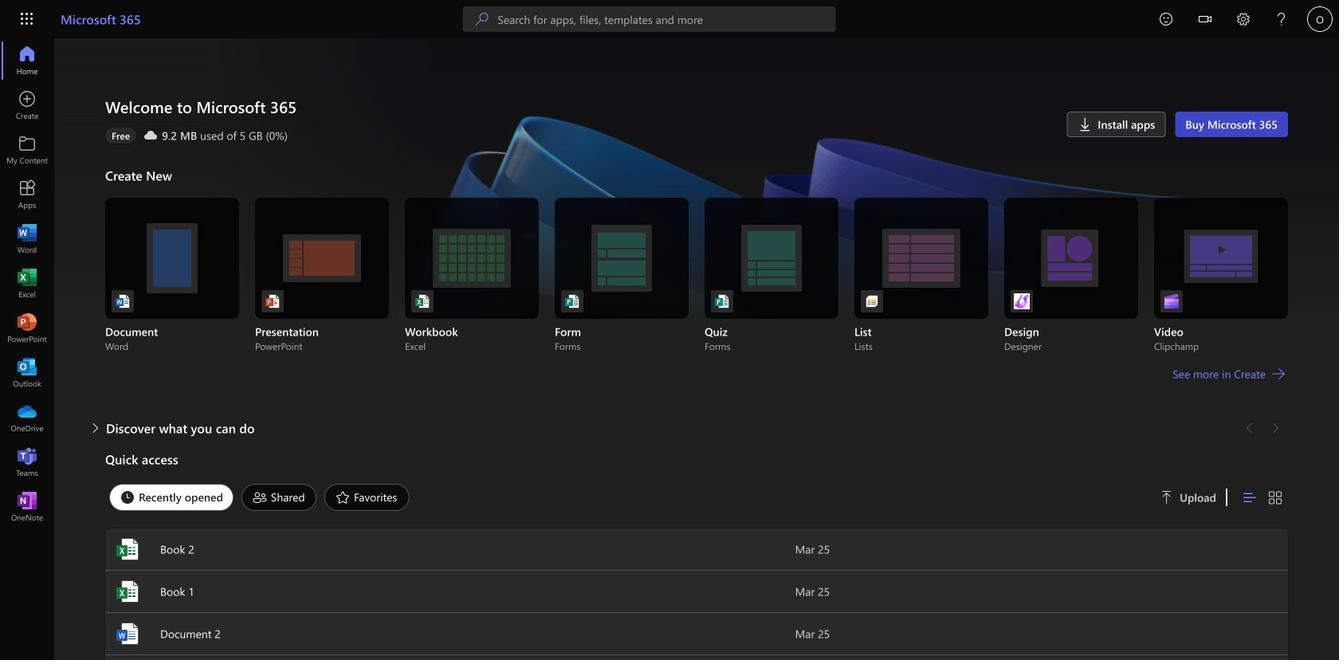 Task type: vqa. For each thing, say whether or not it's contained in the screenshot.
'Name Book 1' cell
yes



Task type: locate. For each thing, give the bounding box(es) containing it.
2 tab from the left
[[238, 484, 321, 511]]

excel image
[[115, 537, 140, 562], [115, 579, 140, 604]]

Search box. Suggestions appear as you type. search field
[[498, 6, 836, 32]]

powerpoint image
[[19, 321, 35, 337]]

application
[[0, 38, 1340, 660]]

tab list
[[105, 480, 1142, 515]]

0 horizontal spatial word image
[[19, 231, 35, 247]]

1 horizontal spatial word image
[[115, 621, 140, 647]]

excel image
[[19, 276, 35, 292]]

1 excel image from the top
[[115, 537, 140, 562]]

list
[[105, 198, 1289, 352]]

my content image
[[19, 142, 35, 158]]

1 vertical spatial word image
[[115, 621, 140, 647]]

1 tab from the left
[[105, 484, 238, 511]]

tab
[[105, 484, 238, 511], [238, 484, 321, 511], [321, 484, 413, 511]]

row group
[[105, 656, 1289, 660]]

outlook image
[[19, 365, 35, 381]]

None search field
[[463, 6, 836, 32]]

1 vertical spatial excel image
[[115, 579, 140, 604]]

create image
[[19, 97, 35, 113]]

forms survey image
[[565, 293, 581, 309]]

word image
[[19, 231, 35, 247], [115, 621, 140, 647]]

2 excel image from the top
[[115, 579, 140, 604]]

name book 1 cell
[[105, 579, 796, 604]]

navigation
[[0, 38, 54, 530]]

create new element
[[105, 163, 1289, 415]]

0 vertical spatial excel image
[[115, 537, 140, 562]]

banner
[[0, 0, 1340, 41]]

designer design image
[[1014, 293, 1030, 309], [1014, 293, 1030, 309]]

favorites element
[[325, 484, 409, 511]]

clipchamp video image
[[1164, 293, 1180, 309]]

onedrive image
[[19, 410, 35, 426]]



Task type: describe. For each thing, give the bounding box(es) containing it.
new quiz image
[[715, 293, 730, 309]]

recently opened element
[[109, 484, 234, 511]]

word document image
[[115, 293, 131, 309]]

home image
[[19, 53, 35, 69]]

shared element
[[242, 484, 317, 511]]

account manager for orlandogary85@gmail.com image
[[1308, 6, 1333, 32]]

excel workbook image
[[415, 293, 431, 309]]

onenote image
[[19, 499, 35, 515]]

excel image for name book 2 cell
[[115, 537, 140, 562]]

excel image for name book 1 cell
[[115, 579, 140, 604]]

name book 2 cell
[[105, 537, 796, 562]]

powerpoint presentation image
[[265, 293, 281, 309]]

teams image
[[19, 455, 35, 471]]

this account doesn't have a microsoft 365 subscription. click to view your benefits. tooltip
[[105, 128, 136, 144]]

0 vertical spatial word image
[[19, 231, 35, 247]]

name document 2 cell
[[105, 621, 796, 647]]

lists list image
[[864, 293, 880, 309]]

3 tab from the left
[[321, 484, 413, 511]]

apps image
[[19, 187, 35, 203]]



